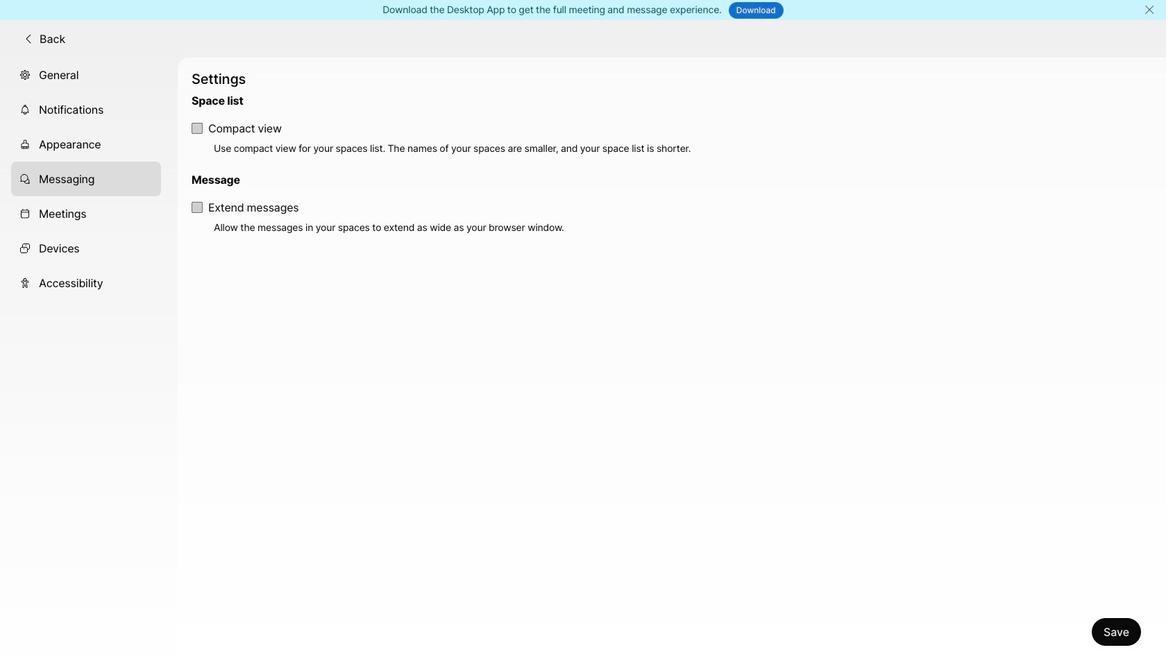 Task type: vqa. For each thing, say whether or not it's contained in the screenshot.
messaging tab
yes



Task type: locate. For each thing, give the bounding box(es) containing it.
accessibility tab
[[11, 266, 161, 300]]

meetings tab
[[11, 196, 161, 231]]

appearance tab
[[11, 127, 161, 162]]



Task type: describe. For each thing, give the bounding box(es) containing it.
devices tab
[[11, 231, 161, 266]]

cancel_16 image
[[1144, 4, 1155, 15]]

notifications tab
[[11, 92, 161, 127]]

settings navigation
[[0, 57, 178, 669]]

general tab
[[11, 57, 161, 92]]

messaging tab
[[11, 162, 161, 196]]



